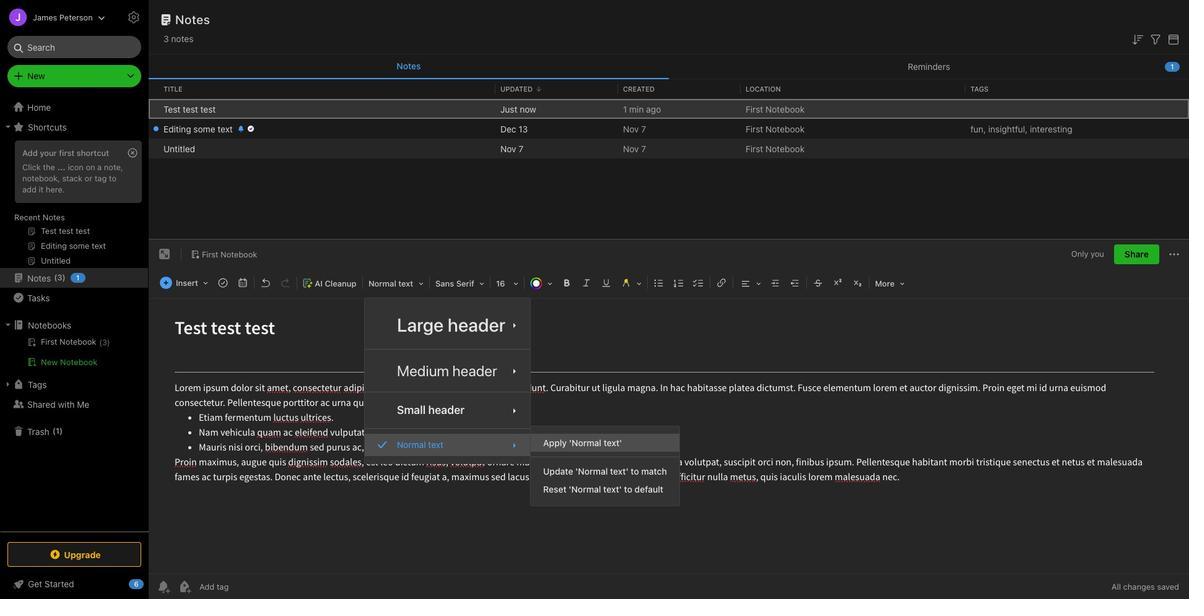 Task type: locate. For each thing, give the bounding box(es) containing it.
1 horizontal spatial text
[[398, 279, 413, 289]]

dropdown list menu
[[365, 306, 530, 456], [531, 434, 679, 499]]

outdent image
[[787, 274, 804, 292]]

text
[[218, 124, 233, 134], [398, 279, 413, 289], [428, 440, 443, 451]]

2 cell from the top
[[149, 119, 159, 139]]

header down serif
[[448, 314, 505, 336]]

1 [object object] field from the top
[[365, 306, 530, 345]]

( up 'tasks' button
[[54, 273, 57, 283]]

row group containing test test test
[[149, 99, 1189, 159]]

medium header link
[[365, 355, 530, 387]]

1 right trash
[[56, 426, 59, 436]]

upgrade button
[[7, 543, 141, 567]]

'normal down "update 'normal text' to match"
[[569, 485, 601, 495]]

'normal right apply
[[569, 438, 601, 449]]

cell left editing
[[149, 119, 159, 139]]

( right trash
[[52, 426, 56, 436]]

to for reset 'normal text' to default
[[624, 485, 632, 495]]

new for new notebook
[[41, 357, 58, 367]]

)
[[62, 273, 66, 283], [107, 338, 110, 347], [59, 426, 63, 436]]

cell for just now
[[149, 99, 159, 119]]

header inside field
[[452, 362, 497, 380]]

dropdown list menu containing large header
[[365, 306, 530, 456]]

'normal up reset 'normal text' to default
[[575, 467, 608, 477]]

note window element
[[149, 240, 1189, 600]]

just
[[500, 104, 517, 114]]

header
[[448, 314, 505, 336], [452, 362, 497, 380], [428, 404, 465, 417]]

3 up 'tasks' button
[[57, 273, 62, 283]]

undo image
[[257, 274, 274, 292]]

small
[[397, 404, 426, 417]]

1 vertical spatial new
[[41, 357, 58, 367]]

1 vertical spatial 'normal
[[575, 467, 608, 477]]

normal text inside 'field'
[[368, 279, 413, 289]]

text' up the reset 'normal text' to default link
[[610, 467, 628, 477]]

2 horizontal spatial 3
[[164, 33, 169, 44]]

[object object] field up normal text field
[[365, 398, 530, 424]]

0 horizontal spatial tags
[[28, 379, 47, 390]]

( inside trash ( 1 )
[[52, 426, 56, 436]]

new up tags button
[[41, 357, 58, 367]]

update
[[543, 467, 573, 477]]

here.
[[46, 184, 65, 194]]

'normal inside 'menu item'
[[569, 438, 601, 449]]

new for new
[[27, 71, 45, 81]]

apply 'normal text' menu item
[[531, 434, 679, 452]]

0 vertical spatial new
[[27, 71, 45, 81]]

underline image
[[598, 274, 615, 292]]

0 vertical spatial 'normal
[[569, 438, 601, 449]]

new notebook
[[41, 357, 98, 367]]

ago
[[646, 104, 661, 114]]

text inside menu item
[[428, 440, 443, 451]]

new inside button
[[41, 357, 58, 367]]

header up normal text field
[[428, 404, 465, 417]]

shared
[[27, 399, 56, 410]]

) for trash
[[59, 426, 63, 436]]

notebook
[[766, 104, 805, 114], [766, 124, 805, 134], [766, 143, 805, 154], [221, 249, 257, 259], [60, 357, 98, 367]]

'normal
[[569, 438, 601, 449], [575, 467, 608, 477], [569, 485, 601, 495]]

2 horizontal spatial text
[[428, 440, 443, 451]]

0 vertical spatial to
[[109, 173, 116, 183]]

normal inside normal text 'field'
[[368, 279, 396, 289]]

1 vertical spatial text'
[[610, 467, 628, 477]]

click to collapse image
[[144, 577, 153, 591]]

1 left min
[[623, 104, 627, 114]]

insert
[[176, 278, 198, 288]]

1 vertical spatial (
[[99, 338, 102, 347]]

1 horizontal spatial 3
[[102, 338, 107, 347]]

to inside update 'normal text' to match link
[[631, 467, 639, 477]]

0 vertical spatial header
[[448, 314, 505, 336]]

shortcut
[[77, 148, 109, 158]]

saved
[[1157, 582, 1179, 592]]

serif
[[456, 279, 474, 289]]

tab list containing notes
[[149, 55, 1189, 79]]

0 vertical spatial text'
[[604, 438, 622, 449]]

0 vertical spatial 3
[[164, 33, 169, 44]]

2 vertical spatial 'normal
[[569, 485, 601, 495]]

reset 'normal text' to default link
[[531, 481, 679, 499]]

0 horizontal spatial test
[[183, 104, 198, 114]]

group
[[0, 137, 148, 273]]

shortcuts
[[28, 122, 67, 132]]

2 vertical spatial text'
[[603, 485, 622, 495]]

2 [object object] field from the top
[[365, 398, 530, 424]]

0 vertical spatial tags
[[971, 85, 989, 93]]

apply 'normal text' link
[[531, 434, 679, 452]]

normal text down small
[[397, 440, 443, 451]]

first notebook
[[746, 104, 805, 114], [746, 124, 805, 134], [746, 143, 805, 154], [202, 249, 257, 259]]

1 horizontal spatial dropdown list menu
[[531, 434, 679, 499]]

notebooks link
[[0, 315, 148, 335]]

3 inside the 'new notebook' group
[[102, 338, 107, 347]]

indent image
[[767, 274, 784, 292]]

1 vertical spatial tags
[[28, 379, 47, 390]]

subscript image
[[849, 274, 866, 292]]

to left default at the bottom right
[[624, 485, 632, 495]]

( inside the 'new notebook' group
[[99, 338, 102, 347]]

update 'normal text' to match
[[543, 467, 667, 477]]

header for medium header
[[452, 362, 497, 380]]

2 vertical spatial 3
[[102, 338, 107, 347]]

shared with me
[[27, 399, 89, 410]]

test
[[183, 104, 198, 114], [200, 104, 216, 114]]

text down small header
[[428, 440, 443, 451]]

text right some
[[218, 124, 233, 134]]

medium
[[397, 362, 449, 380]]

new
[[27, 71, 45, 81], [41, 357, 58, 367]]

test right test
[[183, 104, 198, 114]]

1 vertical spatial 3
[[57, 273, 62, 283]]

text' down "update 'normal text' to match"
[[603, 485, 622, 495]]

default
[[635, 485, 663, 495]]

get
[[28, 579, 42, 590]]

add filters image
[[1148, 32, 1163, 47]]

to down note,
[[109, 173, 116, 183]]

1 vertical spatial to
[[631, 467, 639, 477]]

tags up shared
[[28, 379, 47, 390]]

) inside trash ( 1 )
[[59, 426, 63, 436]]

0 vertical spatial [object object] field
[[365, 306, 530, 345]]

0 vertical spatial normal
[[368, 279, 396, 289]]

text' up update 'normal text' to match link
[[604, 438, 622, 449]]

match
[[641, 467, 667, 477]]

1 vertical spatial )
[[107, 338, 110, 347]]

strikethrough image
[[809, 274, 827, 292]]

ai cleanup button
[[298, 274, 361, 292]]

dec 13
[[500, 124, 528, 134]]

notebook inside button
[[60, 357, 98, 367]]

1 vertical spatial normal text
[[397, 440, 443, 451]]

cell for dec 13
[[149, 119, 159, 139]]

icon
[[68, 162, 84, 172]]

[object object] field down sans
[[365, 306, 530, 345]]

cell left test
[[149, 99, 159, 119]]

[object Object] field
[[365, 355, 530, 387]]

1 cell from the top
[[149, 99, 159, 119]]

1 min ago
[[623, 104, 661, 114]]

small header
[[397, 404, 465, 417]]

( inside the notes ( 3 )
[[54, 273, 57, 283]]

group containing add your first shortcut
[[0, 137, 148, 273]]

text'
[[604, 438, 622, 449], [610, 467, 628, 477], [603, 485, 622, 495]]

0 horizontal spatial dropdown list menu
[[365, 306, 530, 456]]

title
[[164, 85, 182, 93]]

( 3 )
[[99, 338, 110, 347]]

nov
[[623, 124, 639, 134], [500, 143, 516, 154], [623, 143, 639, 154]]

) for notes
[[62, 273, 66, 283]]

expand note image
[[157, 247, 172, 262]]

( down "notebooks" link
[[99, 338, 102, 347]]

normal text right cleanup
[[368, 279, 413, 289]]

1 inside trash ( 1 )
[[56, 426, 59, 436]]

apply
[[543, 438, 567, 449]]

Help and Learning task checklist field
[[0, 575, 149, 595]]

tree
[[0, 97, 149, 531]]

changes
[[1123, 582, 1155, 592]]

(
[[54, 273, 57, 283], [99, 338, 102, 347], [52, 426, 56, 436]]

[object object] field containing large header
[[365, 306, 530, 345]]

test up some
[[200, 104, 216, 114]]

Sort options field
[[1130, 31, 1145, 47]]

click the ...
[[22, 162, 66, 172]]

Font color field
[[526, 274, 557, 292]]

more actions image
[[1167, 247, 1182, 262]]

notes inside the notes ( 3 )
[[27, 273, 51, 283]]

header up the small header link
[[452, 362, 497, 380]]

) right trash
[[59, 426, 63, 436]]

1 vertical spatial header
[[452, 362, 497, 380]]

to inside the reset 'normal text' to default link
[[624, 485, 632, 495]]

1 vertical spatial normal
[[397, 440, 426, 451]]

[object object] field containing small header
[[365, 398, 530, 424]]

2 vertical spatial )
[[59, 426, 63, 436]]

3 left notes
[[164, 33, 169, 44]]

tags up fun, on the top right of the page
[[971, 85, 989, 93]]

row group
[[149, 99, 1189, 159]]

notes ( 3 )
[[27, 273, 66, 283]]

1 horizontal spatial normal
[[397, 440, 426, 451]]

normal text
[[368, 279, 413, 289], [397, 440, 443, 451]]

or
[[85, 173, 92, 183]]

1 vertical spatial text
[[398, 279, 413, 289]]

normal text menu item
[[365, 434, 530, 456]]

...
[[57, 162, 66, 172]]

new up home
[[27, 71, 45, 81]]

Highlight field
[[616, 274, 646, 292]]

0 vertical spatial )
[[62, 273, 66, 283]]

0 vertical spatial (
[[54, 273, 57, 283]]

0 horizontal spatial text
[[218, 124, 233, 134]]

( for trash
[[52, 426, 56, 436]]

3 inside the notes ( 3 )
[[57, 273, 62, 283]]

nov 7
[[623, 124, 646, 134], [500, 143, 523, 154], [623, 143, 646, 154]]

2 test from the left
[[200, 104, 216, 114]]

editing some text
[[164, 124, 233, 134]]

More field
[[871, 274, 909, 292]]

normal down small
[[397, 440, 426, 451]]

3 notes
[[164, 33, 193, 44]]

more
[[875, 279, 895, 289]]

dropdown list menu containing apply 'normal text'
[[531, 434, 679, 499]]

Note Editor text field
[[149, 299, 1189, 574]]

upgrade
[[64, 550, 101, 560]]

) down "notebooks" link
[[107, 338, 110, 347]]

Insert field
[[157, 274, 212, 292]]

'normal for reset
[[569, 485, 601, 495]]

icon on a note, notebook, stack or tag to add it here.
[[22, 162, 123, 194]]

1 horizontal spatial tags
[[971, 85, 989, 93]]

normal text inside menu item
[[397, 440, 443, 451]]

tab list
[[149, 55, 1189, 79]]

share
[[1125, 249, 1149, 260]]

bold image
[[558, 274, 575, 292]]

2 vertical spatial header
[[428, 404, 465, 417]]

numbered list image
[[670, 274, 687, 292]]

home
[[27, 102, 51, 112]]

0 vertical spatial normal text
[[368, 279, 413, 289]]

( for notes
[[54, 273, 57, 283]]

2 vertical spatial to
[[624, 485, 632, 495]]

normal
[[368, 279, 396, 289], [397, 440, 426, 451]]

0 horizontal spatial 3
[[57, 273, 62, 283]]

[object Object] field
[[365, 306, 530, 345], [365, 398, 530, 424]]

tree containing home
[[0, 97, 149, 531]]

new inside popup button
[[27, 71, 45, 81]]

3
[[164, 33, 169, 44], [57, 273, 62, 283], [102, 338, 107, 347]]

interesting
[[1030, 124, 1072, 134]]

0 horizontal spatial normal
[[368, 279, 396, 289]]

just now
[[500, 104, 536, 114]]

cell
[[149, 99, 159, 119], [149, 119, 159, 139]]

1 vertical spatial [object object] field
[[365, 398, 530, 424]]

text left sans
[[398, 279, 413, 289]]

3 down "notebooks" link
[[102, 338, 107, 347]]

1 horizontal spatial test
[[200, 104, 216, 114]]

peterson
[[59, 12, 93, 22]]

1
[[1171, 62, 1174, 70], [623, 104, 627, 114], [76, 274, 80, 282], [56, 426, 59, 436]]

2 vertical spatial text
[[428, 440, 443, 451]]

) inside the notes ( 3 )
[[62, 273, 66, 283]]

first
[[59, 148, 74, 158]]

to left match
[[631, 467, 639, 477]]

) up 'tasks' button
[[62, 273, 66, 283]]

2 vertical spatial (
[[52, 426, 56, 436]]

normal right cleanup
[[368, 279, 396, 289]]

None search field
[[16, 36, 133, 58]]



Task type: vqa. For each thing, say whether or not it's contained in the screenshot.
the 3 within NEW NOTEBOOK Group
yes



Task type: describe. For each thing, give the bounding box(es) containing it.
shortcuts button
[[0, 117, 148, 137]]

) inside the 'new notebook' group
[[107, 338, 110, 347]]

home link
[[0, 97, 149, 117]]

the
[[43, 162, 55, 172]]

notes inside button
[[397, 61, 421, 71]]

superscript image
[[829, 274, 847, 292]]

with
[[58, 399, 75, 410]]

click
[[22, 162, 41, 172]]

sans
[[435, 279, 454, 289]]

new notebook group
[[0, 335, 148, 375]]

sans serif
[[435, 279, 474, 289]]

italic image
[[578, 274, 595, 292]]

james
[[33, 12, 57, 22]]

Search text field
[[16, 36, 133, 58]]

update 'normal text' to match link
[[531, 463, 679, 481]]

me
[[77, 399, 89, 410]]

trash ( 1 )
[[27, 426, 63, 437]]

fun, insightful, interesting
[[971, 124, 1072, 134]]

text' inside 'menu item'
[[604, 438, 622, 449]]

to for update 'normal text' to match
[[631, 467, 639, 477]]

large
[[397, 314, 444, 336]]

0 vertical spatial text
[[218, 124, 233, 134]]

group inside tree
[[0, 137, 148, 273]]

1 down "view options" field
[[1171, 62, 1174, 70]]

some
[[193, 124, 215, 134]]

your
[[40, 148, 57, 158]]

apply 'normal text'
[[543, 438, 622, 449]]

first inside 'button'
[[202, 249, 218, 259]]

all
[[1112, 582, 1121, 592]]

task image
[[214, 274, 232, 292]]

now
[[520, 104, 536, 114]]

text' for match
[[610, 467, 628, 477]]

normal text link
[[365, 434, 530, 456]]

'normal for apply
[[569, 438, 601, 449]]

tag
[[95, 173, 107, 183]]

large header
[[397, 314, 505, 336]]

text' for default
[[603, 485, 622, 495]]

insightful,
[[988, 124, 1028, 134]]

on
[[86, 162, 95, 172]]

reset 'normal text' to default
[[543, 485, 663, 495]]

add a reminder image
[[156, 580, 171, 595]]

'normal for update
[[575, 467, 608, 477]]

expand notebooks image
[[3, 320, 13, 330]]

updated
[[500, 85, 533, 93]]

james peterson
[[33, 12, 93, 22]]

6
[[134, 580, 138, 588]]

a
[[97, 162, 102, 172]]

header for large header
[[448, 314, 505, 336]]

notes
[[171, 33, 193, 44]]

note,
[[104, 162, 123, 172]]

Font family field
[[431, 274, 489, 292]]

1 test from the left
[[183, 104, 198, 114]]

add
[[22, 184, 36, 194]]

expand tags image
[[3, 380, 13, 390]]

Font size field
[[492, 274, 523, 292]]

reminders
[[908, 61, 950, 72]]

Add tag field
[[198, 582, 291, 593]]

normal inside the normal text link
[[397, 440, 426, 451]]

test
[[164, 104, 180, 114]]

[object Object] field
[[365, 434, 530, 456]]

tags inside tags button
[[28, 379, 47, 390]]

add tag image
[[177, 580, 192, 595]]

editing
[[164, 124, 191, 134]]

More actions field
[[1167, 245, 1182, 265]]

notebook inside 'button'
[[221, 249, 257, 259]]

tasks
[[27, 293, 50, 303]]

notebook,
[[22, 173, 60, 183]]

new notebook button
[[0, 355, 148, 370]]

checklist image
[[690, 274, 707, 292]]

all changes saved
[[1112, 582, 1179, 592]]

created
[[623, 85, 655, 93]]

header for small header
[[428, 404, 465, 417]]

first notebook button
[[186, 246, 262, 263]]

new button
[[7, 65, 141, 87]]

View options field
[[1163, 31, 1181, 47]]

add
[[22, 148, 38, 158]]

13
[[519, 124, 528, 134]]

text inside 'field'
[[398, 279, 413, 289]]

location
[[746, 85, 781, 93]]

medium header
[[397, 362, 497, 380]]

it
[[39, 184, 44, 194]]

notebooks
[[28, 320, 71, 330]]

notes button
[[149, 55, 669, 79]]

tasks button
[[0, 288, 148, 308]]

small header link
[[365, 398, 530, 424]]

cleanup
[[325, 279, 356, 289]]

Account field
[[0, 5, 105, 30]]

you
[[1091, 249, 1104, 259]]

1 up 'tasks' button
[[76, 274, 80, 282]]

settings image
[[126, 10, 141, 25]]

1 inside row group
[[623, 104, 627, 114]]

dec
[[500, 124, 516, 134]]

started
[[45, 579, 74, 590]]

tags button
[[0, 375, 148, 395]]

only you
[[1071, 249, 1104, 259]]

insert link image
[[713, 274, 730, 292]]

ai
[[315, 279, 323, 289]]

get started
[[28, 579, 74, 590]]

first notebook inside 'button'
[[202, 249, 257, 259]]

Heading level field
[[364, 274, 428, 292]]

trash
[[27, 426, 49, 437]]

stack
[[62, 173, 82, 183]]

Alignment field
[[735, 274, 765, 292]]

bulleted list image
[[650, 274, 668, 292]]

only
[[1071, 249, 1088, 259]]

add your first shortcut
[[22, 148, 109, 158]]

16
[[496, 279, 505, 289]]

calendar event image
[[234, 274, 251, 292]]

reset
[[543, 485, 566, 495]]

min
[[629, 104, 644, 114]]

recent notes
[[14, 212, 65, 222]]

recent
[[14, 212, 40, 222]]

test test test
[[164, 104, 216, 114]]

Add filters field
[[1148, 31, 1163, 47]]

to inside icon on a note, notebook, stack or tag to add it here.
[[109, 173, 116, 183]]



